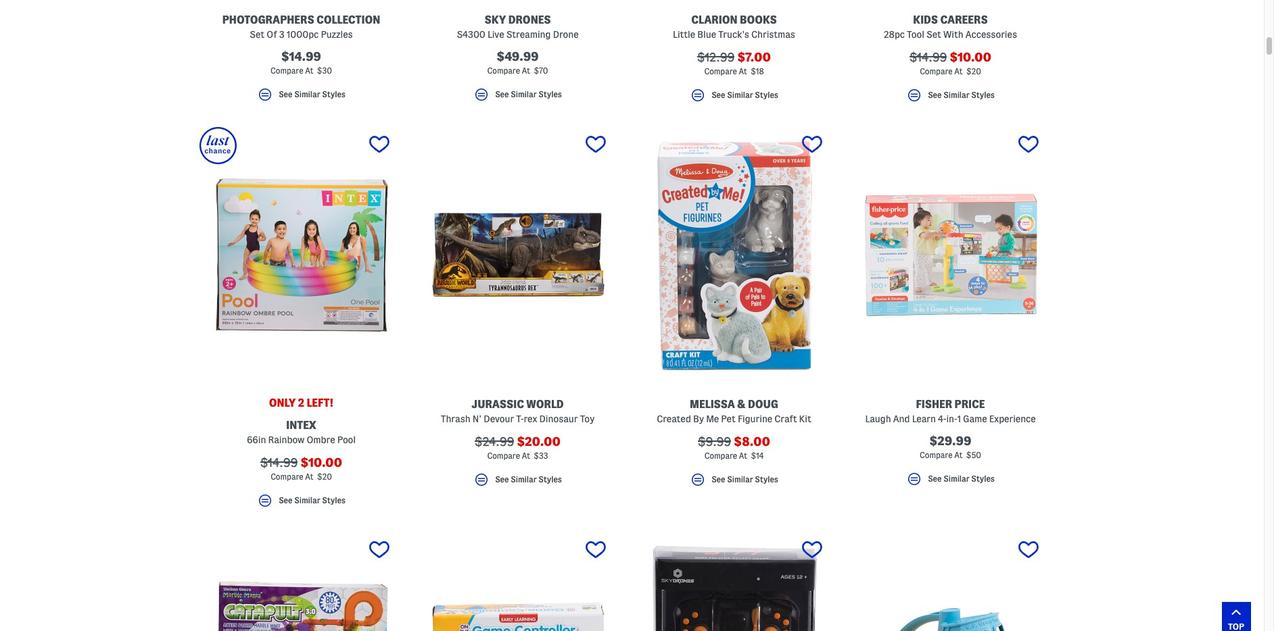 Task type: describe. For each thing, give the bounding box(es) containing it.
similar inside clarion books little blue truck's christmas compare at              $18 element
[[727, 91, 753, 100]]

$9.99
[[698, 435, 731, 448]]

4-
[[938, 414, 946, 425]]

see inside clarion books little blue truck's christmas compare at              $18 element
[[712, 91, 725, 100]]

streaming
[[506, 29, 551, 40]]

created
[[657, 414, 691, 425]]

see similar styles inside 'photographers collection set of 3 1000pc puzzles $14.99 compare at              $30' element
[[279, 90, 345, 99]]

techno gears marble mania catapult 3.0 image
[[199, 533, 403, 632]]

$18
[[751, 67, 764, 76]]

$14.99 for 66in
[[260, 456, 298, 469]]

styles inside sky drones s4300 live streaming drone $49.99 compare at              $70 element
[[539, 90, 562, 99]]

styles inside melissa & doug created by me pet figurine craft kit compare at              $14 "element"
[[755, 476, 778, 484]]

on the go game controller image
[[416, 533, 620, 632]]

top link
[[1222, 603, 1251, 632]]

see similar styles inside sky drones s4300 live streaming drone $49.99 compare at              $70 element
[[495, 90, 562, 99]]

n'
[[473, 414, 482, 425]]

intex
[[286, 420, 316, 431]]

little
[[673, 29, 695, 40]]

1000pc
[[287, 29, 319, 40]]

see similar styles inside clarion books little blue truck's christmas compare at              $18 element
[[712, 91, 778, 100]]

&
[[737, 399, 746, 410]]

see similar styles button down '$14.99 compare at              $30'
[[199, 86, 403, 109]]

fisher
[[916, 399, 952, 410]]

set inside photographers collection set of 3 1000pc puzzles
[[250, 29, 265, 40]]

jurassic world thrash n' devour t-rex dinosaur toy
[[441, 399, 595, 425]]

books
[[740, 14, 777, 26]]

sky
[[485, 14, 506, 26]]

compare inside intex 66in rainbow ombre pool compare at              $20 element
[[271, 473, 303, 481]]

dinosaur
[[539, 414, 578, 425]]

sky drones s4300 live streaming drone
[[457, 14, 579, 40]]

see similar styles inside fisher price laugh and learn 4-in-1 game experience $29.99 compare at              $50 element
[[928, 475, 995, 484]]

and
[[893, 414, 910, 425]]

world
[[526, 399, 564, 410]]

compare inside $29.99 compare at              $50
[[920, 451, 953, 460]]

similar inside intex 66in rainbow ombre pool compare at              $20 element
[[294, 497, 320, 505]]

compare inside '$14.99 compare at              $30'
[[271, 66, 303, 75]]

jurassic
[[472, 399, 524, 410]]

of
[[267, 29, 277, 40]]

pool
[[337, 435, 356, 446]]

28pc
[[884, 29, 905, 40]]

similar inside jurassic world thrash n' devour t-rex dinosaur toy compare at              $33 element
[[511, 476, 537, 484]]

$7.00
[[737, 51, 771, 63]]

$8.00
[[734, 435, 770, 448]]

tool
[[907, 29, 924, 40]]

similar inside kids careers 28pc tool set with accessories compare at              $20 element
[[944, 91, 970, 100]]

$10.00 for kids careers
[[950, 51, 992, 63]]

$20 for kids careers
[[966, 67, 981, 76]]

$33
[[534, 452, 548, 460]]

clarion
[[691, 14, 738, 26]]

live
[[488, 29, 504, 40]]

see similar styles button down the $12.99 $7.00 compare at              $18
[[632, 87, 836, 109]]

styles inside kids careers 28pc tool set with accessories compare at              $20 element
[[971, 91, 995, 100]]

see similar styles button down 'with'
[[848, 87, 1053, 109]]

fisher price laugh and learn 4-in-1 game experience $29.99 compare at              $50 element
[[848, 127, 1053, 494]]

with
[[943, 29, 964, 40]]

see similar styles button down the $24.99 $20.00 compare at              $33
[[416, 472, 620, 494]]

styles inside fisher price laugh and learn 4-in-1 game experience $29.99 compare at              $50 element
[[971, 475, 995, 484]]

$14.99 $10.00 compare at              $20 for intex
[[260, 456, 342, 481]]

puzzles
[[321, 29, 353, 40]]

see similar styles inside intex 66in rainbow ombre pool compare at              $20 element
[[279, 497, 345, 505]]

styles inside intex 66in rainbow ombre pool compare at              $20 element
[[322, 497, 345, 505]]

see similar styles button down $9.99 $8.00 compare at              $14
[[632, 472, 836, 494]]

accessories
[[966, 29, 1017, 40]]

drones
[[508, 14, 551, 26]]

clarion books little blue truck's christmas
[[673, 14, 795, 40]]

see similar styles inside kids careers 28pc tool set with accessories compare at              $20 element
[[928, 91, 995, 100]]

learn
[[912, 414, 936, 425]]

66in
[[247, 435, 266, 446]]

only
[[269, 398, 296, 409]]

by
[[693, 414, 704, 425]]

collection
[[317, 14, 380, 26]]

left!
[[307, 398, 334, 409]]

66in rainbow ombre pool image
[[199, 127, 403, 383]]

clarion books little blue truck's christmas compare at              $18 element
[[632, 0, 836, 109]]

see inside jurassic world thrash n' devour t-rex dinosaur toy compare at              $33 element
[[495, 476, 509, 484]]

photographers collection set of 3 1000pc puzzles
[[222, 14, 380, 40]]

t-
[[516, 414, 524, 425]]

tug boat image
[[848, 533, 1053, 632]]

me
[[706, 414, 719, 425]]

intex 66in rainbow ombre pool
[[247, 420, 356, 446]]

careers
[[940, 14, 988, 26]]

toy
[[580, 414, 595, 425]]

experience
[[989, 414, 1036, 425]]

compare inside the $24.99 $20.00 compare at              $33
[[487, 452, 520, 460]]

thrash
[[441, 414, 470, 425]]

kids careers 28pc tool set with accessories compare at              $20 element
[[848, 0, 1053, 109]]

s77 mini folding pocket drone image
[[632, 533, 836, 632]]

doug
[[748, 399, 778, 410]]

see similar styles inside jurassic world thrash n' devour t-rex dinosaur toy compare at              $33 element
[[495, 476, 562, 484]]



Task type: locate. For each thing, give the bounding box(es) containing it.
$9.99 $8.00 compare at              $14
[[698, 435, 770, 460]]

$14.99 inside kids careers 28pc tool set with accessories compare at              $20 element
[[910, 51, 947, 63]]

$20.00
[[517, 435, 561, 448]]

drone
[[553, 29, 579, 40]]

1 vertical spatial $10.00
[[301, 456, 342, 469]]

1 horizontal spatial $14.99 $10.00 compare at              $20
[[910, 51, 992, 76]]

$50
[[966, 451, 981, 460]]

created by me pet figurine craft kit image
[[632, 127, 836, 383]]

christmas
[[751, 29, 795, 40]]

$10.00 inside kids careers 28pc tool set with accessories compare at              $20 element
[[950, 51, 992, 63]]

1 vertical spatial $14.99 $10.00 compare at              $20
[[260, 456, 342, 481]]

see similar styles button down $29.99 compare at              $50
[[848, 471, 1053, 494]]

sky drones s4300 live streaming drone $49.99 compare at              $70 element
[[416, 0, 620, 109]]

compare down $12.99
[[704, 67, 737, 76]]

styles down $33
[[539, 476, 562, 484]]

compare inside the $12.99 $7.00 compare at              $18
[[704, 67, 737, 76]]

truck's
[[718, 29, 749, 40]]

photographers
[[222, 14, 314, 26]]

$10.00
[[950, 51, 992, 63], [301, 456, 342, 469]]

0 vertical spatial $20
[[966, 67, 981, 76]]

$29.99
[[930, 435, 972, 448]]

$14.99 compare at              $30
[[271, 50, 332, 75]]

styles down $70
[[539, 90, 562, 99]]

laugh
[[865, 414, 891, 425]]

compare down 3
[[271, 66, 303, 75]]

$10.00 down 'with'
[[950, 51, 992, 63]]

$14.99 for careers
[[910, 51, 947, 63]]

$24.99 $20.00 compare at              $33
[[475, 435, 561, 460]]

fisher price laugh and learn 4-in-1 game experience
[[865, 399, 1036, 425]]

0 horizontal spatial $20
[[317, 473, 332, 481]]

$20
[[966, 67, 981, 76], [317, 473, 332, 481]]

styles inside 'photographers collection set of 3 1000pc puzzles $14.99 compare at              $30' element
[[322, 90, 345, 99]]

$14.99 for collection
[[281, 50, 321, 63]]

2
[[298, 398, 304, 409]]

$10.00 down the ombre
[[301, 456, 342, 469]]

see similar styles down the ombre
[[279, 497, 345, 505]]

$14
[[751, 452, 764, 460]]

see similar styles button down $49.99 compare at              $70
[[416, 86, 620, 109]]

see similar styles down 'with'
[[928, 91, 995, 100]]

$14.99 $10.00 compare at              $20 for kids
[[910, 51, 992, 76]]

0 vertical spatial $10.00
[[950, 51, 992, 63]]

similar inside 'photographers collection set of 3 1000pc puzzles $14.99 compare at              $30' element
[[294, 90, 320, 99]]

melissa
[[690, 399, 735, 410]]

compare down $49.99
[[487, 66, 520, 75]]

see inside sky drones s4300 live streaming drone $49.99 compare at              $70 element
[[495, 90, 509, 99]]

kit
[[799, 414, 811, 425]]

styles down $30
[[322, 90, 345, 99]]

see similar styles down $50
[[928, 475, 995, 484]]

compare down 'with'
[[920, 67, 953, 76]]

intex 66in rainbow ombre pool compare at              $20 element
[[199, 127, 403, 515]]

$14.99 inside intex 66in rainbow ombre pool compare at              $20 element
[[260, 456, 298, 469]]

melissa & doug created by me pet figurine craft kit
[[657, 399, 811, 425]]

see inside intex 66in rainbow ombre pool compare at              $20 element
[[279, 497, 292, 505]]

styles down $14
[[755, 476, 778, 484]]

compare down $24.99
[[487, 452, 520, 460]]

similar inside sky drones s4300 live streaming drone $49.99 compare at              $70 element
[[511, 90, 537, 99]]

see similar styles down $14
[[712, 476, 778, 484]]

styles down pool
[[322, 497, 345, 505]]

ombre
[[307, 435, 335, 446]]

$14.99 $10.00 compare at              $20 inside kids careers 28pc tool set with accessories compare at              $20 element
[[910, 51, 992, 76]]

see inside fisher price laugh and learn 4-in-1 game experience $29.99 compare at              $50 element
[[928, 475, 942, 484]]

1 horizontal spatial set
[[927, 29, 941, 40]]

0 horizontal spatial $14.99 $10.00 compare at              $20
[[260, 456, 342, 481]]

compare inside $49.99 compare at              $70
[[487, 66, 520, 75]]

$20 for intex
[[317, 473, 332, 481]]

see similar styles
[[279, 90, 345, 99], [495, 90, 562, 99], [712, 91, 778, 100], [928, 91, 995, 100], [928, 475, 995, 484], [495, 476, 562, 484], [712, 476, 778, 484], [279, 497, 345, 505]]

see similar styles inside melissa & doug created by me pet figurine craft kit compare at              $14 "element"
[[712, 476, 778, 484]]

compare inside $9.99 $8.00 compare at              $14
[[704, 452, 737, 460]]

$20 inside kids careers 28pc tool set with accessories compare at              $20 element
[[966, 67, 981, 76]]

styles
[[322, 90, 345, 99], [539, 90, 562, 99], [755, 91, 778, 100], [971, 91, 995, 100], [971, 475, 995, 484], [539, 476, 562, 484], [755, 476, 778, 484], [322, 497, 345, 505]]

s4300
[[457, 29, 485, 40]]

0 horizontal spatial set
[[250, 29, 265, 40]]

set left of
[[250, 29, 265, 40]]

$20 inside intex 66in rainbow ombre pool compare at              $20 element
[[317, 473, 332, 481]]

1 vertical spatial $20
[[317, 473, 332, 481]]

styles inside jurassic world thrash n' devour t-rex dinosaur toy compare at              $33 element
[[539, 476, 562, 484]]

set down kids
[[927, 29, 941, 40]]

see similar styles down $70
[[495, 90, 562, 99]]

0 horizontal spatial $10.00
[[301, 456, 342, 469]]

$24.99
[[475, 435, 514, 448]]

top
[[1228, 622, 1244, 631]]

$14.99 down rainbow
[[260, 456, 298, 469]]

1 horizontal spatial $10.00
[[950, 51, 992, 63]]

similar down $14
[[727, 476, 753, 484]]

$14.99 $10.00 compare at              $20
[[910, 51, 992, 76], [260, 456, 342, 481]]

$14.99 $10.00 compare at              $20 down 'with'
[[910, 51, 992, 76]]

$29.99 compare at              $50
[[920, 435, 981, 460]]

3
[[279, 29, 284, 40]]

$14.99 down the tool
[[910, 51, 947, 63]]

price
[[955, 399, 985, 410]]

$14.99 $10.00 compare at              $20 down rainbow
[[260, 456, 342, 481]]

in-
[[946, 414, 957, 425]]

devour
[[484, 414, 514, 425]]

rainbow
[[268, 435, 305, 446]]

similar down $70
[[511, 90, 537, 99]]

blue
[[697, 29, 716, 40]]

pet
[[721, 414, 736, 425]]

similar down $33
[[511, 476, 537, 484]]

$12.99 $7.00 compare at              $18
[[697, 51, 771, 76]]

$12.99
[[697, 51, 735, 63]]

see similar styles down $33
[[495, 476, 562, 484]]

game
[[963, 414, 987, 425]]

1
[[957, 414, 961, 425]]

compare inside kids careers 28pc tool set with accessories compare at              $20 element
[[920, 67, 953, 76]]

similar
[[294, 90, 320, 99], [511, 90, 537, 99], [727, 91, 753, 100], [944, 91, 970, 100], [944, 475, 970, 484], [511, 476, 537, 484], [727, 476, 753, 484], [294, 497, 320, 505]]

see similar styles button
[[199, 86, 403, 109], [416, 86, 620, 109], [632, 87, 836, 109], [848, 87, 1053, 109], [848, 471, 1053, 494], [416, 472, 620, 494], [632, 472, 836, 494], [199, 493, 403, 515]]

similar down $30
[[294, 90, 320, 99]]

$14.99 down 1000pc
[[281, 50, 321, 63]]

see similar styles button down rainbow
[[199, 493, 403, 515]]

figurine
[[738, 414, 772, 425]]

$30
[[317, 66, 332, 75]]

see similar styles down $30
[[279, 90, 345, 99]]

$10.00 inside intex 66in rainbow ombre pool compare at              $20 element
[[301, 456, 342, 469]]

see inside melissa & doug created by me pet figurine craft kit compare at              $14 "element"
[[712, 476, 725, 484]]

similar inside fisher price laugh and learn 4-in-1 game experience $29.99 compare at              $50 element
[[944, 475, 970, 484]]

1 horizontal spatial $20
[[966, 67, 981, 76]]

$49.99
[[497, 50, 539, 63]]

$70
[[534, 66, 548, 75]]

$10.00 for intex
[[301, 456, 342, 469]]

photographers collection set of 3 1000pc puzzles $14.99 compare at              $30 element
[[199, 0, 403, 109]]

styles down $50
[[971, 475, 995, 484]]

thrash n' devour t-rex dinosaur toy image
[[416, 127, 620, 383]]

2 set from the left
[[927, 29, 941, 40]]

$20 down the ombre
[[317, 473, 332, 481]]

styles inside clarion books little blue truck's christmas compare at              $18 element
[[755, 91, 778, 100]]

compare down rainbow
[[271, 473, 303, 481]]

$49.99 compare at              $70
[[487, 50, 548, 75]]

similar down $50
[[944, 475, 970, 484]]

similar down the ombre
[[294, 497, 320, 505]]

$14.99 $10.00 compare at              $20 inside intex 66in rainbow ombre pool compare at              $20 element
[[260, 456, 342, 481]]

jurassic world thrash n' devour t-rex dinosaur toy compare at              $33 element
[[416, 127, 620, 494]]

rex
[[524, 414, 537, 425]]

styles down the accessories
[[971, 91, 995, 100]]

compare down "$29.99"
[[920, 451, 953, 460]]

1 set from the left
[[250, 29, 265, 40]]

0 vertical spatial $14.99 $10.00 compare at              $20
[[910, 51, 992, 76]]

compare down $9.99
[[704, 452, 737, 460]]

similar down $18
[[727, 91, 753, 100]]

kids careers 28pc tool set with accessories
[[884, 14, 1017, 40]]

styles down $18
[[755, 91, 778, 100]]

similar down 'with'
[[944, 91, 970, 100]]

kids
[[913, 14, 938, 26]]

$14.99 inside '$14.99 compare at              $30'
[[281, 50, 321, 63]]

laugh and learn 4-in-1 game experience image
[[848, 127, 1053, 383]]

$14.99
[[281, 50, 321, 63], [910, 51, 947, 63], [260, 456, 298, 469]]

see similar styles down $18
[[712, 91, 778, 100]]

see inside 'photographers collection set of 3 1000pc puzzles $14.99 compare at              $30' element
[[279, 90, 292, 99]]

$20 down the accessories
[[966, 67, 981, 76]]

craft
[[775, 414, 797, 425]]

only 2 left!
[[269, 398, 334, 409]]

see
[[279, 90, 292, 99], [495, 90, 509, 99], [712, 91, 725, 100], [928, 91, 942, 100], [928, 475, 942, 484], [495, 476, 509, 484], [712, 476, 725, 484], [279, 497, 292, 505]]

similar inside melissa & doug created by me pet figurine craft kit compare at              $14 "element"
[[727, 476, 753, 484]]

compare
[[271, 66, 303, 75], [487, 66, 520, 75], [704, 67, 737, 76], [920, 67, 953, 76], [920, 451, 953, 460], [487, 452, 520, 460], [704, 452, 737, 460], [271, 473, 303, 481]]

set inside kids careers 28pc tool set with accessories
[[927, 29, 941, 40]]

see inside kids careers 28pc tool set with accessories compare at              $20 element
[[928, 91, 942, 100]]

melissa & doug created by me pet figurine craft kit compare at              $14 element
[[632, 127, 836, 494]]

set
[[250, 29, 265, 40], [927, 29, 941, 40]]



Task type: vqa. For each thing, say whether or not it's contained in the screenshot.
the Compare inside $49.99 COMPARE AT              $70
yes



